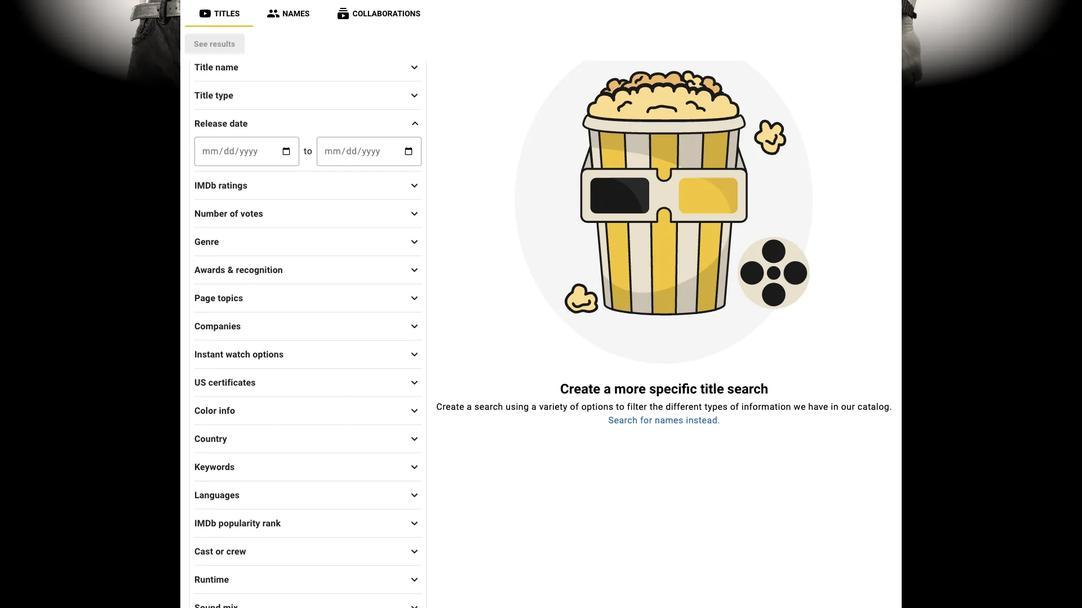 Task type: vqa. For each thing, say whether or not it's contained in the screenshot.
"you"
no



Task type: locate. For each thing, give the bounding box(es) containing it.
0 horizontal spatial create
[[437, 402, 465, 413]]

1 vertical spatial title
[[195, 90, 213, 101]]

of right variety on the bottom of page
[[570, 402, 579, 413]]

1 horizontal spatial search
[[609, 415, 638, 426]]

title inside dropdown button
[[195, 90, 213, 101]]

title for title type
[[195, 90, 213, 101]]

1 vertical spatial search
[[609, 415, 638, 426]]

page
[[195, 293, 215, 304]]

votes
[[241, 208, 263, 219]]

chevron right image
[[408, 61, 422, 74], [408, 207, 422, 221], [408, 235, 422, 249], [408, 264, 422, 277], [408, 320, 422, 333], [408, 405, 422, 418], [408, 433, 422, 446], [408, 461, 422, 474], [408, 517, 422, 531]]

watch
[[226, 349, 250, 360]]

certificates
[[208, 377, 256, 388]]

options left filter
[[582, 402, 614, 413]]

a left more
[[604, 382, 611, 397]]

1 chevron right image from the top
[[408, 61, 422, 74]]

chevron right image for date
[[409, 117, 422, 131]]

companies
[[195, 321, 241, 332]]

6 chevron right image from the top
[[408, 405, 422, 418]]

1 vertical spatial to
[[616, 402, 625, 413]]

0 vertical spatial options
[[253, 349, 284, 360]]

chevron right image inside number of votes dropdown button
[[408, 207, 422, 221]]

chevron right image inside the title name dropdown button
[[408, 61, 422, 74]]

0 vertical spatial to
[[304, 146, 313, 157]]

chevron right image inside page topics dropdown button
[[408, 292, 422, 305]]

2 horizontal spatial a
[[604, 382, 611, 397]]

title
[[195, 62, 213, 72], [195, 90, 213, 101]]

0 horizontal spatial enter release date above date field
[[195, 138, 299, 166]]

to down release date dropdown button
[[304, 146, 313, 157]]

page topics
[[195, 293, 243, 304]]

2 imdb from the top
[[195, 518, 216, 529]]

1 vertical spatial options
[[582, 402, 614, 413]]

5 chevron right image from the top
[[408, 320, 422, 333]]

3 chevron right image from the top
[[408, 235, 422, 249]]

in
[[831, 402, 839, 413]]

or
[[216, 547, 224, 557]]

imdb up cast
[[195, 518, 216, 529]]

chevron right image inside genre dropdown button
[[408, 235, 422, 249]]

options
[[253, 349, 284, 360], [582, 402, 614, 413]]

catalog.
[[858, 402, 893, 413]]

search down youtube image
[[189, 33, 226, 46]]

chevron right image inside us certificates dropdown button
[[408, 376, 422, 390]]

1 enter release date above date field from the left
[[195, 138, 299, 166]]

title type button
[[195, 82, 422, 109]]

imdb ratings button
[[195, 172, 422, 199]]

cast or crew button
[[195, 538, 422, 566]]

a
[[604, 382, 611, 397], [467, 402, 472, 413], [532, 402, 537, 413]]

country
[[195, 434, 227, 445]]

0 horizontal spatial options
[[253, 349, 284, 360]]

0 horizontal spatial a
[[467, 402, 472, 413]]

1 title from the top
[[195, 62, 213, 72]]

options inside create a more specific title search create a search using a variety of options to filter the different types of information we have in our catalog. search for names instead.
[[582, 402, 614, 413]]

0 horizontal spatial search
[[189, 33, 226, 46]]

search left "using"
[[475, 402, 503, 413]]

0 horizontal spatial of
[[230, 208, 238, 219]]

4 chevron right image from the top
[[408, 264, 422, 277]]

imdb
[[195, 180, 216, 191], [195, 518, 216, 529]]

ratings
[[219, 180, 248, 191]]

release date
[[195, 118, 248, 129]]

imdb popularity rank button
[[195, 510, 422, 537]]

awards & recognition button
[[195, 257, 422, 284]]

awards
[[195, 265, 225, 275]]

chevron right image
[[408, 89, 422, 102], [409, 117, 422, 131], [408, 179, 422, 193], [408, 292, 422, 305], [408, 348, 422, 362], [408, 376, 422, 390], [408, 489, 422, 503], [408, 545, 422, 559], [408, 574, 422, 587], [408, 602, 422, 609]]

9 chevron right image from the top
[[408, 517, 422, 531]]

search inside create a more specific title search create a search using a variety of options to filter the different types of information we have in our catalog. search for names instead.
[[609, 415, 638, 426]]

1 horizontal spatial enter release date above date field
[[318, 138, 421, 166]]

chevron right image for certificates
[[408, 376, 422, 390]]

to
[[304, 146, 313, 157], [616, 402, 625, 413]]

0 horizontal spatial search
[[475, 402, 503, 413]]

chevron right image inside instant watch options dropdown button
[[408, 348, 422, 362]]

1 imdb from the top
[[195, 180, 216, 191]]

us certificates
[[195, 377, 256, 388]]

0 horizontal spatial to
[[304, 146, 313, 157]]

names
[[655, 415, 684, 426]]

of
[[230, 208, 238, 219], [570, 402, 579, 413], [731, 402, 739, 413]]

people image
[[267, 7, 280, 20]]

tab list
[[185, 0, 898, 27]]

a right "using"
[[532, 402, 537, 413]]

0 vertical spatial create
[[560, 382, 601, 397]]

chevron right image for number of votes
[[408, 207, 422, 221]]

chevron right image inside companies "dropdown button"
[[408, 320, 422, 333]]

1 vertical spatial imdb
[[195, 518, 216, 529]]

crew
[[226, 547, 246, 557]]

color
[[195, 406, 217, 416]]

title left name
[[195, 62, 213, 72]]

1 vertical spatial create
[[437, 402, 465, 413]]

1 horizontal spatial search
[[728, 382, 769, 397]]

chevron right image for imdb popularity rank
[[408, 517, 422, 531]]

search for names instead. button
[[609, 414, 720, 428]]

chevron right image inside release date dropdown button
[[409, 117, 422, 131]]

our
[[841, 402, 856, 413]]

instant
[[195, 349, 223, 360]]

a left "using"
[[467, 402, 472, 413]]

7 chevron right image from the top
[[408, 433, 422, 446]]

0 vertical spatial title
[[195, 62, 213, 72]]

1 horizontal spatial to
[[616, 402, 625, 413]]

youtube image
[[198, 7, 212, 20]]

0 vertical spatial imdb
[[195, 180, 216, 191]]

search
[[189, 33, 226, 46], [609, 415, 638, 426]]

chevron right image inside 'country' "dropdown button"
[[408, 433, 422, 446]]

1 vertical spatial search
[[475, 402, 503, 413]]

of right types
[[731, 402, 739, 413]]

options inside instant watch options dropdown button
[[253, 349, 284, 360]]

of inside dropdown button
[[230, 208, 238, 219]]

genre
[[195, 237, 219, 247]]

topics
[[218, 293, 243, 304]]

2 title from the top
[[195, 90, 213, 101]]

names
[[283, 9, 310, 18]]

different
[[666, 402, 702, 413]]

collaborations tab
[[323, 0, 434, 27]]

the
[[650, 402, 663, 413]]

have
[[809, 402, 829, 413]]

search
[[728, 382, 769, 397], [475, 402, 503, 413]]

awards & recognition
[[195, 265, 283, 275]]

2 chevron right image from the top
[[408, 207, 422, 221]]

chevron right image inside title type dropdown button
[[408, 89, 422, 102]]

title name
[[195, 62, 238, 72]]

us certificates button
[[195, 369, 422, 396]]

chevron right image inside imdb popularity rank dropdown button
[[408, 517, 422, 531]]

color info
[[195, 406, 235, 416]]

release
[[195, 118, 227, 129]]

search up information
[[728, 382, 769, 397]]

keywords
[[195, 462, 235, 473]]

create
[[560, 382, 601, 397], [437, 402, 465, 413]]

chevron right image inside imdb ratings dropdown button
[[408, 179, 422, 193]]

options right watch
[[253, 349, 284, 360]]

to left filter
[[616, 402, 625, 413]]

rank
[[263, 518, 281, 529]]

Enter release date above date field
[[195, 138, 299, 166], [318, 138, 421, 166]]

chevron right image inside the keywords dropdown button
[[408, 461, 422, 474]]

instant watch options button
[[195, 341, 422, 368]]

search down filter
[[609, 415, 638, 426]]

chevron right image inside awards & recognition dropdown button
[[408, 264, 422, 277]]

8 chevron right image from the top
[[408, 461, 422, 474]]

chevron right image inside color info dropdown button
[[408, 405, 422, 418]]

chevron right image inside cast or crew dropdown button
[[408, 545, 422, 559]]

title left type
[[195, 90, 213, 101]]

titles tab
[[185, 0, 253, 27]]

more
[[615, 382, 646, 397]]

imdb left ratings
[[195, 180, 216, 191]]

of left votes
[[230, 208, 238, 219]]

names tab
[[253, 0, 323, 27]]

filter
[[627, 402, 647, 413]]

1 horizontal spatial options
[[582, 402, 614, 413]]

title inside dropdown button
[[195, 62, 213, 72]]



Task type: describe. For each thing, give the bounding box(es) containing it.
languages button
[[195, 482, 422, 509]]

instead.
[[686, 415, 720, 426]]

to inside create a more specific title search create a search using a variety of options to filter the different types of information we have in our catalog. search for names instead.
[[616, 402, 625, 413]]

keywords button
[[195, 454, 422, 481]]

imdb popularity rank
[[195, 518, 281, 529]]

us
[[195, 377, 206, 388]]

chevron right image for watch
[[408, 348, 422, 362]]

languages
[[195, 490, 240, 501]]

chevron right image for awards & recognition
[[408, 264, 422, 277]]

imdb ratings
[[195, 180, 248, 191]]

chevron right image inside languages dropdown button
[[408, 489, 422, 503]]

chevron right image for color info
[[408, 405, 422, 418]]

title name button
[[195, 54, 422, 81]]

create a more specific title search create a search using a variety of options to filter the different types of information we have in our catalog. search for names instead.
[[437, 382, 893, 426]]

filters
[[229, 33, 259, 46]]

cast or crew
[[195, 547, 246, 557]]

number of votes button
[[195, 200, 422, 227]]

subscriptions image
[[337, 7, 350, 20]]

specific
[[649, 382, 697, 397]]

country button
[[195, 426, 422, 453]]

runtime
[[195, 575, 229, 586]]

0 vertical spatial search
[[189, 33, 226, 46]]

types
[[705, 402, 728, 413]]

we
[[794, 402, 806, 413]]

number of votes
[[195, 208, 263, 219]]

collaborations
[[353, 9, 421, 18]]

runtime button
[[195, 567, 422, 594]]

search filters
[[189, 33, 259, 46]]

chevron right image for topics
[[408, 292, 422, 305]]

tab list containing titles
[[185, 0, 898, 27]]

chevron right image for companies
[[408, 320, 422, 333]]

chevron right image for country
[[408, 433, 422, 446]]

title type
[[195, 90, 233, 101]]

1 horizontal spatial a
[[532, 402, 537, 413]]

page topics button
[[195, 285, 422, 312]]

name
[[216, 62, 238, 72]]

imdb for imdb ratings
[[195, 180, 216, 191]]

info
[[219, 406, 235, 416]]

genre button
[[195, 228, 422, 255]]

title
[[701, 382, 724, 397]]

titles
[[214, 9, 240, 18]]

chevron right image for title name
[[408, 61, 422, 74]]

information
[[742, 402, 792, 413]]

chevron right image for ratings
[[408, 179, 422, 193]]

&
[[228, 265, 234, 275]]

imdb for imdb popularity rank
[[195, 518, 216, 529]]

release date button
[[195, 110, 422, 137]]

chevron right image inside runtime dropdown button
[[408, 574, 422, 587]]

popularity
[[219, 518, 260, 529]]

cast
[[195, 547, 213, 557]]

1 horizontal spatial of
[[570, 402, 579, 413]]

title for title name
[[195, 62, 213, 72]]

chevron right image for or
[[408, 545, 422, 559]]

using
[[506, 402, 529, 413]]

companies button
[[195, 313, 422, 340]]

2 enter release date above date field from the left
[[318, 138, 421, 166]]

0 vertical spatial search
[[728, 382, 769, 397]]

color info button
[[195, 397, 422, 425]]

type
[[216, 90, 233, 101]]

for
[[640, 415, 653, 426]]

1 horizontal spatial create
[[560, 382, 601, 397]]

chevron right image for type
[[408, 89, 422, 102]]

chevron right image for genre
[[408, 235, 422, 249]]

instant watch options
[[195, 349, 284, 360]]

recognition
[[236, 265, 283, 275]]

2 horizontal spatial of
[[731, 402, 739, 413]]

number
[[195, 208, 227, 219]]

variety
[[539, 402, 568, 413]]

chevron right image for keywords
[[408, 461, 422, 474]]

date
[[230, 118, 248, 129]]



